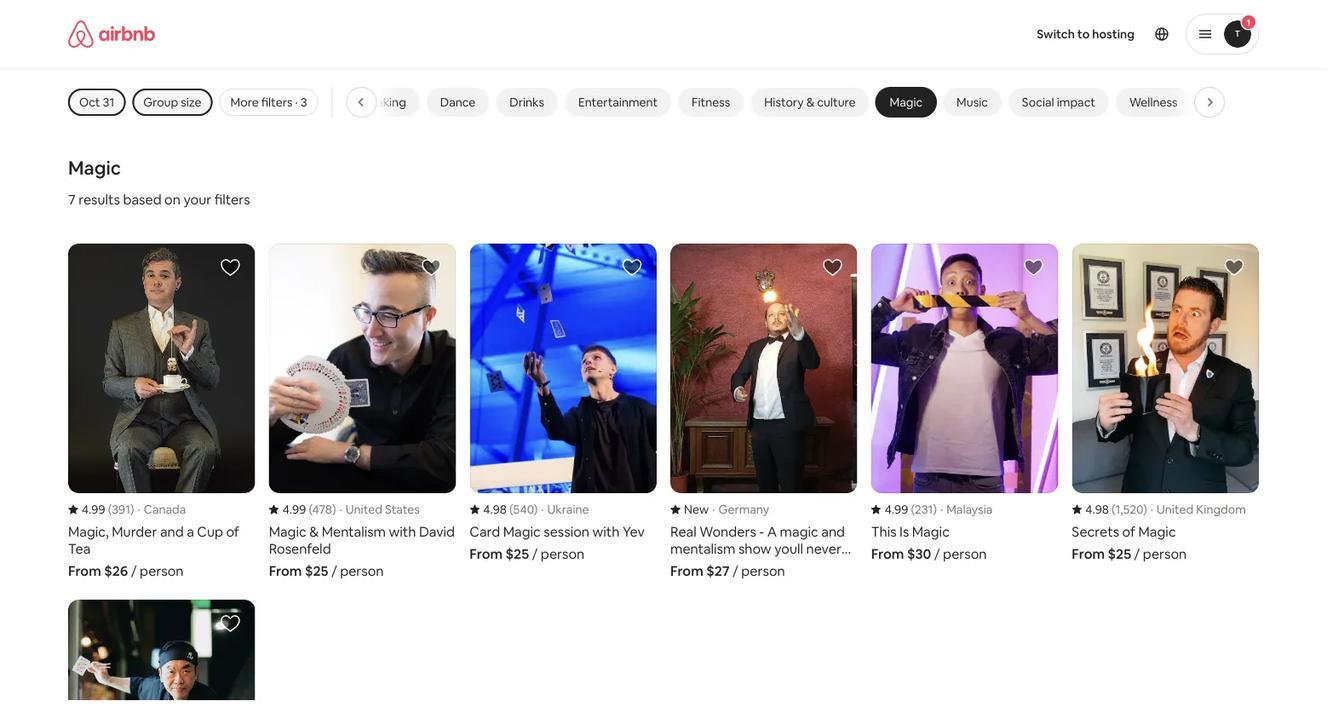 Task type: locate. For each thing, give the bounding box(es) containing it.
/ for 391
[[131, 562, 137, 579]]

filters
[[261, 95, 293, 110], [214, 190, 250, 208]]

$26
[[104, 562, 128, 579]]

person down · united kingdom on the right of page
[[1143, 545, 1187, 562]]

music button
[[944, 88, 1002, 117]]

magic left music
[[890, 95, 923, 110]]

4.98 for 4.98 ( 1,520 )
[[1086, 502, 1109, 517]]

real wonders - a magic and mentalism show youll never forget group
[[670, 244, 858, 579]]

0 vertical spatial magic
[[890, 95, 923, 110]]

save this experience image inside this is magic group
[[1023, 257, 1044, 278]]

2 horizontal spatial 4.99
[[885, 502, 908, 517]]

states
[[385, 502, 420, 517]]

$25 inside card magic session with yev group
[[506, 545, 529, 562]]

2 ( from the left
[[309, 502, 312, 517]]

from $30 / person
[[871, 545, 987, 562]]

2 4.98 from the left
[[1086, 502, 1109, 517]]

$25 for 540
[[506, 545, 529, 562]]

) left · united states
[[332, 502, 336, 517]]

magic element
[[890, 95, 923, 110]]

/ right $30
[[934, 545, 940, 562]]

) inside magic & mentalism with david rosenfeld group
[[332, 502, 336, 517]]

) inside card magic session with yev group
[[534, 502, 538, 517]]

3 4.99 from the left
[[885, 502, 908, 517]]

united left states
[[346, 502, 383, 517]]

/ inside card magic session with yev group
[[532, 545, 538, 562]]

· for 4.98 ( 1,520 )
[[1151, 502, 1153, 517]]

united inside secrets of magic group
[[1157, 502, 1194, 517]]

cooking
[[360, 95, 407, 110]]

save this experience image
[[220, 257, 241, 278], [421, 257, 442, 278], [823, 257, 843, 278], [1023, 257, 1044, 278], [1224, 257, 1245, 278], [220, 613, 241, 634]]

· germany
[[712, 502, 769, 517]]

magic up results
[[68, 155, 121, 180]]

) inside this is magic group
[[933, 502, 937, 517]]

/ inside this is magic group
[[934, 545, 940, 562]]

based
[[123, 190, 162, 208]]

( inside magic, murder and a cup of tea group
[[108, 502, 112, 517]]

hosting
[[1092, 26, 1135, 42]]

0 horizontal spatial filters
[[214, 190, 250, 208]]

rating 4.99 out of 5; 478 reviews image
[[269, 502, 336, 517]]

$25 down 478
[[305, 562, 328, 579]]

from for 4.99 ( 391 )
[[68, 562, 101, 579]]

· united kingdom
[[1151, 502, 1246, 517]]

) inside secrets of magic group
[[1143, 502, 1147, 517]]

2 horizontal spatial from $25 / person
[[1072, 545, 1187, 562]]

person down · ukraine
[[541, 545, 585, 562]]

/ right $26
[[131, 562, 137, 579]]

5 ) from the left
[[1143, 502, 1147, 517]]

olympians & paralympians element
[[1212, 95, 1327, 110]]

from left $30
[[871, 545, 904, 562]]

person down · united states
[[340, 562, 384, 579]]

· canada
[[138, 502, 186, 517]]

magic, murder and a cup of tea group
[[68, 244, 255, 579]]

4.99 inside magic & mentalism with david rosenfeld group
[[283, 502, 306, 517]]

· right the 1,520
[[1151, 502, 1153, 517]]

1 horizontal spatial 4.98
[[1086, 502, 1109, 517]]

4.99 left 231
[[885, 502, 908, 517]]

from inside magic & mentalism with david rosenfeld group
[[269, 562, 302, 579]]

( up $30
[[911, 502, 915, 517]]

) for 4.99 ( 478 )
[[332, 502, 336, 517]]

( inside card magic session with yev group
[[509, 502, 513, 517]]

2 ) from the left
[[332, 502, 336, 517]]

1 horizontal spatial magic
[[890, 95, 923, 110]]

/ for 231
[[934, 545, 940, 562]]

from left $27
[[670, 562, 704, 579]]

0 horizontal spatial magic
[[68, 155, 121, 180]]

· inside magic & mentalism with david rosenfeld group
[[339, 502, 342, 517]]

( for 540
[[509, 502, 513, 517]]

1 horizontal spatial from $25 / person
[[470, 545, 585, 562]]

olympians
[[1212, 95, 1270, 110]]

4.98 inside secrets of magic group
[[1086, 502, 1109, 517]]

540
[[513, 502, 534, 517]]

/ for 478
[[331, 562, 337, 579]]

social impact
[[1023, 95, 1096, 110]]

drinks button
[[497, 88, 558, 117]]

filters right the your
[[214, 190, 250, 208]]

new experience; 0 reviews image
[[670, 502, 709, 517]]

1 horizontal spatial 4.99
[[283, 502, 306, 517]]

)
[[130, 502, 134, 517], [332, 502, 336, 517], [933, 502, 937, 517], [534, 502, 538, 517], [1143, 502, 1147, 517]]

1 horizontal spatial united
[[1157, 502, 1194, 517]]

/ for 1,520
[[1134, 545, 1140, 562]]

person inside card magic session with yev group
[[541, 545, 585, 562]]

4.99
[[82, 502, 105, 517], [283, 502, 306, 517], [885, 502, 908, 517]]

from down rating 4.99 out of 5; 478 reviews image
[[269, 562, 302, 579]]

& left paralymp
[[1273, 95, 1281, 110]]

0 horizontal spatial from $25 / person
[[269, 562, 384, 579]]

from down 'rating 4.98 out of 5; 1,520 reviews' image
[[1072, 545, 1105, 562]]

1,520
[[1115, 502, 1143, 517]]

( left · ukraine
[[509, 502, 513, 517]]

$25 inside magic & mentalism with david rosenfeld group
[[305, 562, 328, 579]]

0 horizontal spatial 4.98
[[483, 502, 507, 517]]

0 horizontal spatial &
[[807, 95, 815, 110]]

· right 478
[[339, 502, 342, 517]]

person inside magic & mentalism with david rosenfeld group
[[340, 562, 384, 579]]

4.99 inside this is magic group
[[885, 502, 908, 517]]

( for 1,520
[[1112, 502, 1115, 517]]

from down 'rating 4.98 out of 5; 540 reviews' image
[[470, 545, 503, 562]]

from $26 / person
[[68, 562, 184, 579]]

from inside this is magic group
[[871, 545, 904, 562]]

1 horizontal spatial $25
[[506, 545, 529, 562]]

rating 4.98 out of 5; 1,520 reviews image
[[1072, 502, 1147, 517]]

4 ( from the left
[[509, 502, 513, 517]]

3 ( from the left
[[911, 502, 915, 517]]

& for history
[[807, 95, 815, 110]]

/ inside magic, murder and a cup of tea group
[[131, 562, 137, 579]]

music element
[[957, 95, 988, 110]]

entertainment element
[[579, 95, 658, 110]]

from $25 / person for 1,520
[[1072, 545, 1187, 562]]

2 horizontal spatial $25
[[1108, 545, 1131, 562]]

person
[[943, 545, 987, 562], [541, 545, 585, 562], [1143, 545, 1187, 562], [140, 562, 184, 579], [340, 562, 384, 579], [741, 562, 785, 579]]

1 & from the left
[[807, 95, 815, 110]]

· inside this is magic group
[[940, 502, 943, 517]]

$25
[[506, 545, 529, 562], [1108, 545, 1131, 562], [305, 562, 328, 579]]

from $25 / person inside card magic session with yev group
[[470, 545, 585, 562]]

7 results based on your filters
[[68, 190, 250, 208]]

from $25 / person
[[470, 545, 585, 562], [1072, 545, 1187, 562], [269, 562, 384, 579]]

0 horizontal spatial 4.99
[[82, 502, 105, 517]]

save this experience image for 4.98 ( 1,520 )
[[1224, 257, 1245, 278]]

malaysia
[[947, 502, 993, 517]]

2 4.99 from the left
[[283, 502, 306, 517]]

from $25 / person down 540 in the bottom of the page
[[470, 545, 585, 562]]

$25 for 478
[[305, 562, 328, 579]]

from $25 / person inside secrets of magic group
[[1072, 545, 1187, 562]]

· right 391
[[138, 502, 140, 517]]

1 horizontal spatial &
[[1273, 95, 1281, 110]]

2 & from the left
[[1273, 95, 1281, 110]]

231
[[915, 502, 933, 517]]

from $25 / person down the 1,520
[[1072, 545, 1187, 562]]

from $25 / person for 478
[[269, 562, 384, 579]]

more filters · 3
[[231, 95, 307, 110]]

4 ) from the left
[[534, 502, 538, 517]]

4.99 inside magic, murder and a cup of tea group
[[82, 502, 105, 517]]

secrets of magic group
[[1072, 244, 1259, 562]]

person inside real wonders - a magic and mentalism show youll never forget group
[[741, 562, 785, 579]]

person for 4.98 ( 1,520 )
[[1143, 545, 1187, 562]]

fitness button
[[679, 88, 744, 117]]

united inside magic & mentalism with david rosenfeld group
[[346, 502, 383, 517]]

4.99 left 478
[[283, 502, 306, 517]]

0 horizontal spatial united
[[346, 502, 383, 517]]

4.98
[[483, 502, 507, 517], [1086, 502, 1109, 517]]

person for 4.99 ( 478 )
[[340, 562, 384, 579]]

rating 4.99 out of 5; 231 reviews image
[[871, 502, 937, 517]]

&
[[807, 95, 815, 110], [1273, 95, 1281, 110]]

4.98 left the 1,520
[[1086, 502, 1109, 517]]

( for 478
[[309, 502, 312, 517]]

· inside real wonders - a magic and mentalism show youll never forget group
[[712, 502, 715, 517]]

$25 down 540 in the bottom of the page
[[506, 545, 529, 562]]

save this experience image for 4.99 ( 478 )
[[421, 257, 442, 278]]

person down the · malaysia
[[943, 545, 987, 562]]

) left the · malaysia
[[933, 502, 937, 517]]

) for 4.98 ( 540 )
[[534, 502, 538, 517]]

( left · united kingdom on the right of page
[[1112, 502, 1115, 517]]

from inside magic, murder and a cup of tea group
[[68, 562, 101, 579]]

person right $26
[[140, 562, 184, 579]]

magic
[[890, 95, 923, 110], [68, 155, 121, 180]]

united right the 1,520
[[1157, 502, 1194, 517]]

/ for 540
[[532, 545, 538, 562]]

person right $27
[[741, 562, 785, 579]]

person inside magic, murder and a cup of tea group
[[140, 562, 184, 579]]

( inside magic & mentalism with david rosenfeld group
[[309, 502, 312, 517]]

card magic session with yev group
[[470, 244, 657, 562]]

) left · ukraine
[[534, 502, 538, 517]]

results
[[79, 190, 120, 208]]

( left · united states
[[309, 502, 312, 517]]

from left $26
[[68, 562, 101, 579]]

from $25 / person down 478
[[269, 562, 384, 579]]

united for united states
[[346, 502, 383, 517]]

person for 4.99 ( 391 )
[[140, 562, 184, 579]]

3 ) from the left
[[933, 502, 937, 517]]

) inside magic, murder and a cup of tea group
[[130, 502, 134, 517]]

( inside secrets of magic group
[[1112, 502, 1115, 517]]

(
[[108, 502, 112, 517], [309, 502, 312, 517], [911, 502, 915, 517], [509, 502, 513, 517], [1112, 502, 1115, 517]]

1 ( from the left
[[108, 502, 112, 517]]

7
[[68, 190, 76, 208]]

478
[[312, 502, 332, 517]]

391
[[112, 502, 130, 517]]

person inside this is magic group
[[943, 545, 987, 562]]

social
[[1023, 95, 1055, 110]]

impact
[[1057, 95, 1096, 110]]

save this experience image for 4.99 ( 231 )
[[1023, 257, 1044, 278]]

/ down 540 in the bottom of the page
[[532, 545, 538, 562]]

switch to hosting link
[[1027, 16, 1145, 52]]

1 ) from the left
[[130, 502, 134, 517]]

/ down 478
[[331, 562, 337, 579]]

0 horizontal spatial $25
[[305, 562, 328, 579]]

fitness element
[[692, 95, 731, 110]]

· right 540 in the bottom of the page
[[541, 502, 544, 517]]

) left · canada
[[130, 502, 134, 517]]

magic button
[[877, 88, 937, 117]]

/
[[934, 545, 940, 562], [532, 545, 538, 562], [1134, 545, 1140, 562], [131, 562, 137, 579], [331, 562, 337, 579], [733, 562, 738, 579]]

( left · canada
[[108, 502, 112, 517]]

· ukraine
[[541, 502, 589, 517]]

/ right $27
[[733, 562, 738, 579]]

& left culture
[[807, 95, 815, 110]]

filters left 3
[[261, 95, 293, 110]]

· inside secrets of magic group
[[1151, 502, 1153, 517]]

4.99 for $25
[[283, 502, 306, 517]]

· for 4.99 ( 231 )
[[940, 502, 943, 517]]

from inside secrets of magic group
[[1072, 545, 1105, 562]]

4.99 left 391
[[82, 502, 105, 517]]

person inside secrets of magic group
[[1143, 545, 1187, 562]]

· inside card magic session with yev group
[[541, 502, 544, 517]]

( inside this is magic group
[[911, 502, 915, 517]]

from inside card magic session with yev group
[[470, 545, 503, 562]]

1 4.99 from the left
[[82, 502, 105, 517]]

/ down the 1,520
[[1134, 545, 1140, 562]]

2 united from the left
[[1157, 502, 1194, 517]]

· right 231
[[940, 502, 943, 517]]

from for 4.98 ( 540 )
[[470, 545, 503, 562]]

cooking button
[[347, 88, 420, 117]]

· inside magic, murder and a cup of tea group
[[138, 502, 140, 517]]

/ inside real wonders - a magic and mentalism show youll never forget group
[[733, 562, 738, 579]]

1 horizontal spatial filters
[[261, 95, 293, 110]]

social impact button
[[1009, 88, 1110, 117]]

1 button
[[1186, 14, 1259, 55]]

) left · united kingdom on the right of page
[[1143, 502, 1147, 517]]

entertainment button
[[565, 88, 672, 117]]

from $25 / person inside magic & mentalism with david rosenfeld group
[[269, 562, 384, 579]]

· right new
[[712, 502, 715, 517]]

1 vertical spatial filters
[[214, 190, 250, 208]]

cooking element
[[360, 95, 407, 110]]

$25 inside secrets of magic group
[[1108, 545, 1131, 562]]

1 vertical spatial magic
[[68, 155, 121, 180]]

wellness
[[1130, 95, 1178, 110]]

5 ( from the left
[[1112, 502, 1115, 517]]

/ inside secrets of magic group
[[1134, 545, 1140, 562]]

4.98 inside card magic session with yev group
[[483, 502, 507, 517]]

drinks
[[510, 95, 545, 110]]

from
[[871, 545, 904, 562], [470, 545, 503, 562], [1072, 545, 1105, 562], [68, 562, 101, 579], [269, 562, 302, 579], [670, 562, 704, 579]]

1 united from the left
[[346, 502, 383, 517]]

united
[[346, 502, 383, 517], [1157, 502, 1194, 517]]

1 4.98 from the left
[[483, 502, 507, 517]]

social impact element
[[1023, 95, 1096, 110]]

culture
[[818, 95, 856, 110]]

·
[[295, 95, 298, 110], [138, 502, 140, 517], [339, 502, 342, 517], [712, 502, 715, 517], [940, 502, 943, 517], [541, 502, 544, 517], [1151, 502, 1153, 517]]

4.98 left 540 in the bottom of the page
[[483, 502, 507, 517]]

$25 down 4.98 ( 1,520 )
[[1108, 545, 1131, 562]]

· united states
[[339, 502, 420, 517]]

person for 4.98 ( 540 )
[[541, 545, 585, 562]]

/ inside magic & mentalism with david rosenfeld group
[[331, 562, 337, 579]]



Task type: vqa. For each thing, say whether or not it's contained in the screenshot.


Task type: describe. For each thing, give the bounding box(es) containing it.
( for 391
[[108, 502, 112, 517]]

save this experience image for 4.99 ( 391 )
[[220, 257, 241, 278]]

save this experience image
[[622, 257, 642, 278]]

) for 4.99 ( 391 )
[[130, 502, 134, 517]]

more
[[231, 95, 259, 110]]

4.99 for $26
[[82, 502, 105, 517]]

1
[[1247, 17, 1251, 28]]

paralymp
[[1284, 95, 1327, 110]]

· left 3
[[295, 95, 298, 110]]

united for united kingdom
[[1157, 502, 1194, 517]]

entertainment
[[579, 95, 658, 110]]

· for 4.99 ( 391 )
[[138, 502, 140, 517]]

4.99 ( 478 )
[[283, 502, 336, 517]]

this is magic group
[[871, 244, 1058, 562]]

$27
[[706, 562, 730, 579]]

fitness
[[692, 95, 731, 110]]

) for 4.98 ( 1,520 )
[[1143, 502, 1147, 517]]

$30
[[907, 545, 931, 562]]

wellness button
[[1116, 88, 1192, 117]]

canada
[[144, 502, 186, 517]]

olympians & paralymp
[[1212, 95, 1327, 110]]

germany
[[719, 502, 769, 517]]

switch
[[1037, 26, 1075, 42]]

save this experience image inside real wonders - a magic and mentalism show youll never forget group
[[823, 257, 843, 278]]

kingdom
[[1196, 502, 1246, 517]]

· for 4.98 ( 540 )
[[541, 502, 544, 517]]

4.98 ( 1,520 )
[[1086, 502, 1147, 517]]

rating 4.99 out of 5; 391 reviews image
[[68, 502, 134, 517]]

4.98 ( 540 )
[[483, 502, 538, 517]]

history & culture element
[[765, 95, 856, 110]]

4.99 for $30
[[885, 502, 908, 517]]

$25 for 1,520
[[1108, 545, 1131, 562]]

magic inside magic button
[[890, 95, 923, 110]]

history & culture
[[765, 95, 856, 110]]

olympians & paralymp button
[[1199, 88, 1327, 117]]

from $25 / person for 540
[[470, 545, 585, 562]]

new
[[684, 502, 709, 517]]

to
[[1077, 26, 1090, 42]]

dance
[[441, 95, 476, 110]]

your
[[183, 190, 211, 208]]

from for 4.99 ( 478 )
[[269, 562, 302, 579]]

· malaysia
[[940, 502, 993, 517]]

ukraine
[[547, 502, 589, 517]]

dance button
[[427, 88, 490, 117]]

from for 4.99 ( 231 )
[[871, 545, 904, 562]]

drinks element
[[510, 95, 545, 110]]

music
[[957, 95, 988, 110]]

4.98 for 4.98 ( 540 )
[[483, 502, 507, 517]]

on
[[164, 190, 180, 208]]

profile element
[[812, 0, 1259, 68]]

4.99 ( 391 )
[[82, 502, 134, 517]]

4.99 ( 231 )
[[885, 502, 937, 517]]

· for 4.99 ( 478 )
[[339, 502, 342, 517]]

from for 4.98 ( 1,520 )
[[1072, 545, 1105, 562]]

& for olympians
[[1273, 95, 1281, 110]]

magic & mentalism with david rosenfeld group
[[269, 244, 456, 579]]

wellness element
[[1130, 95, 1178, 110]]

from $27 / person
[[670, 562, 785, 579]]

history
[[765, 95, 804, 110]]

switch to hosting
[[1037, 26, 1135, 42]]

from inside real wonders - a magic and mentalism show youll never forget group
[[670, 562, 704, 579]]

) for 4.99 ( 231 )
[[933, 502, 937, 517]]

rating 4.98 out of 5; 540 reviews image
[[470, 502, 538, 517]]

0 vertical spatial filters
[[261, 95, 293, 110]]

3
[[301, 95, 307, 110]]

person for 4.99 ( 231 )
[[943, 545, 987, 562]]

history & culture button
[[751, 88, 870, 117]]

dance element
[[441, 95, 476, 110]]

( for 231
[[911, 502, 915, 517]]



